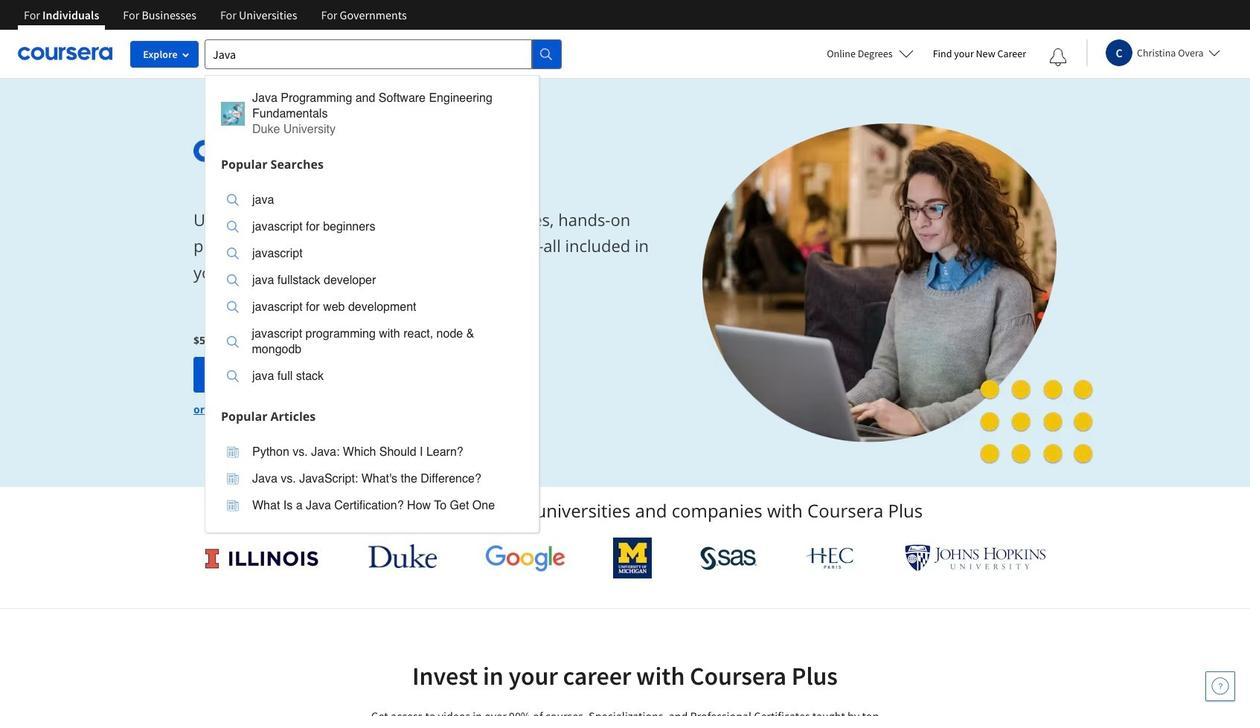 Task type: describe. For each thing, give the bounding box(es) containing it.
coursera plus image
[[194, 140, 420, 162]]

What do you want to learn? text field
[[205, 39, 532, 69]]

hec paris image
[[805, 543, 857, 574]]

autocomplete results list box
[[205, 75, 540, 533]]

banner navigation
[[12, 0, 419, 30]]

sas image
[[700, 547, 757, 571]]

duke university image
[[368, 545, 437, 569]]



Task type: locate. For each thing, give the bounding box(es) containing it.
suggestion image image
[[221, 102, 245, 126], [227, 194, 239, 206], [227, 221, 239, 233], [227, 248, 239, 260], [227, 275, 239, 287], [227, 301, 239, 313], [227, 336, 239, 348], [227, 371, 239, 383], [227, 447, 239, 459], [227, 473, 239, 485], [227, 500, 239, 512]]

1 list box from the top
[[205, 178, 539, 403]]

0 vertical spatial list box
[[205, 178, 539, 403]]

2 list box from the top
[[205, 430, 539, 533]]

coursera image
[[18, 42, 112, 66]]

list box
[[205, 178, 539, 403], [205, 430, 539, 533]]

google image
[[485, 545, 566, 572]]

university of michigan image
[[614, 538, 652, 579]]

university of illinois at urbana-champaign image
[[204, 547, 320, 571]]

help center image
[[1212, 678, 1230, 696]]

1 vertical spatial list box
[[205, 430, 539, 533]]

johns hopkins university image
[[905, 545, 1047, 572]]

None search field
[[205, 39, 562, 533]]



Task type: vqa. For each thing, say whether or not it's contained in the screenshot.
"search box"
yes



